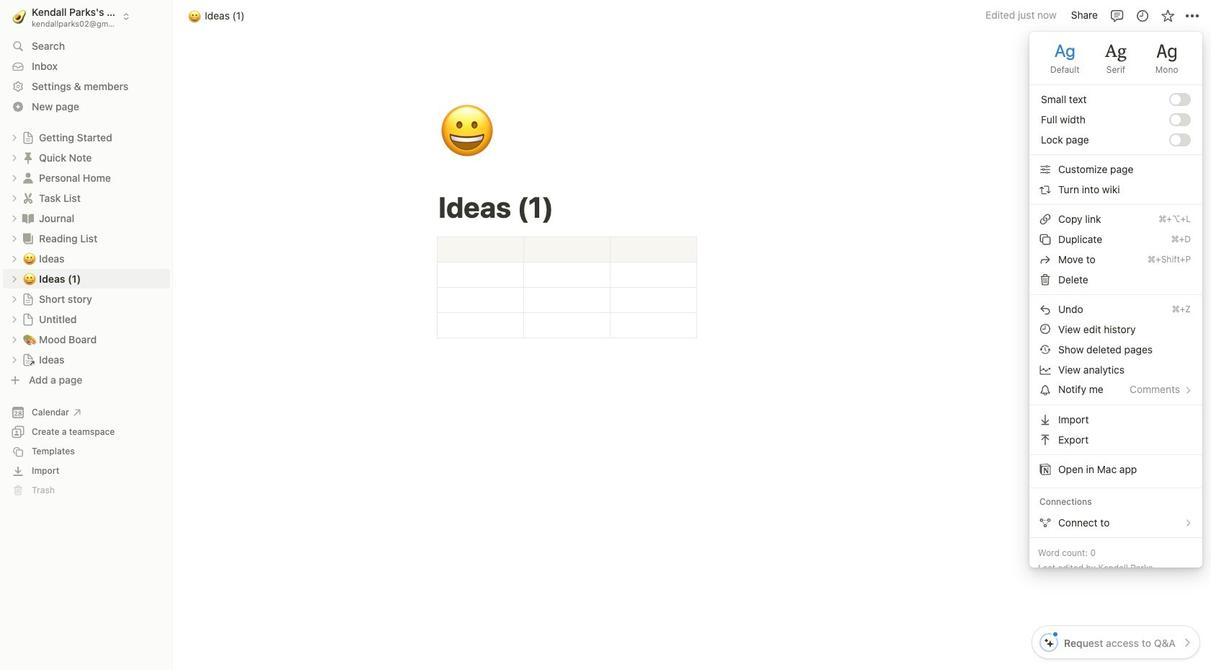 Task type: vqa. For each thing, say whether or not it's contained in the screenshot.
Updates Image
yes



Task type: describe. For each thing, give the bounding box(es) containing it.
1 vertical spatial 😀 image
[[439, 95, 496, 169]]

updates image
[[1136, 8, 1150, 23]]

0 horizontal spatial 😀 image
[[188, 8, 201, 24]]

🥑 image
[[12, 7, 26, 25]]



Task type: locate. For each thing, give the bounding box(es) containing it.
1 horizontal spatial 😀 image
[[439, 95, 496, 169]]

0 vertical spatial 😀 image
[[188, 8, 201, 24]]

comments image
[[1111, 8, 1125, 23]]

😀 image
[[188, 8, 201, 24], [439, 95, 496, 169]]

favorite image
[[1161, 8, 1175, 23]]

menu
[[1030, 31, 1203, 537]]



